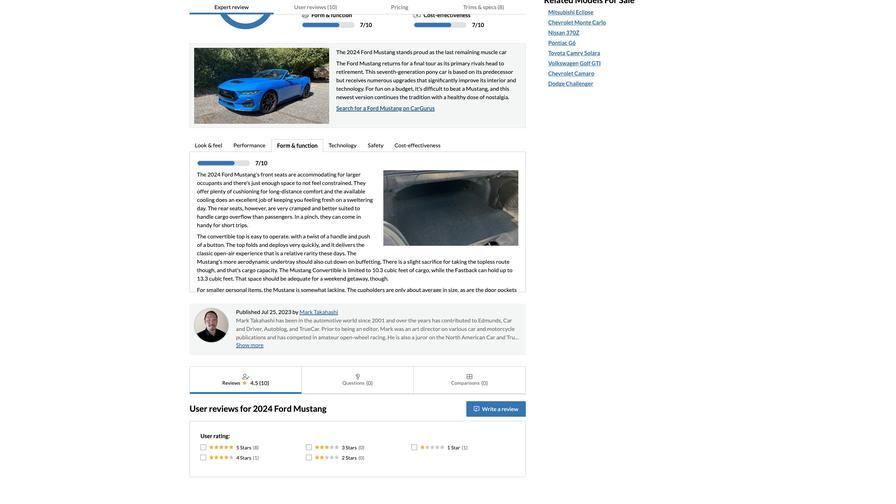 Task type: locate. For each thing, give the bounding box(es) containing it.
1 vertical spatial feel
[[312, 179, 321, 186]]

1 left star
[[448, 445, 450, 451]]

volkswagen golf gti link
[[549, 59, 601, 68]]

0 vertical spatial there
[[383, 258, 397, 265]]

1 horizontal spatial (0)
[[482, 380, 488, 386]]

car up motorcycle
[[503, 317, 512, 324]]

healthy
[[448, 93, 466, 100]]

offer
[[197, 188, 209, 194]]

1 vertical spatial as
[[437, 60, 443, 66]]

as right tour
[[437, 60, 443, 66]]

form & function down user reviews (10)
[[312, 11, 352, 18]]

1
[[448, 445, 450, 451], [464, 445, 466, 451], [255, 455, 257, 461]]

more inside the convertible top is easy to operate. with a twist of a handle and push of a button. the top folds and deploys very quickly, and it delivers the classic open-air experience that is a relative rarity these days. the mustang's more aerodynamic undertray should also cut down on buffetting. there is a slight sacrifice for taking the topless route though, and that's cargo capacity. the mustang convertible is limited to 10.3 cubic feet of cargo, while the fastback can hold up to 13.3 cubic feet. that space should be adequate for a weekend getaway, though.
[[224, 258, 237, 265]]

0 vertical spatial also
[[314, 258, 324, 265]]

there right bin.
[[269, 295, 284, 301]]

a inside mark takahashi has been in the automotive world since 2001 and over the years has contributed to edmunds, car and driver, autoblog, and truecar. prior to being an editor, mark was an art director on various car and motorcycle publications and has competed in amateur open-wheel racing. he is also a juror on the north american car and truck of the year awards.
[[412, 334, 415, 340]]

reviews down the reviews
[[209, 404, 239, 414]]

published jul 25, 2023 by mark takahashi
[[236, 308, 338, 315]]

returns
[[382, 60, 401, 66]]

of down publications in the left of the page
[[236, 342, 241, 349]]

there inside the convertible top is easy to operate. with a twist of a handle and push of a button. the top folds and deploys very quickly, and it delivers the classic open-air experience that is a relative rarity these days. the mustang's more aerodynamic undertray should also cut down on buffetting. there is a slight sacrifice for taking the topless route though, and that's cargo capacity. the mustang convertible is limited to 10.3 cubic feet of cargo, while the fastback can hold up to 13.3 cubic feet. that space should be adequate for a weekend getaway, though.
[[383, 258, 397, 265]]

1 for 1 star ( 1 )
[[464, 445, 466, 451]]

search for a ford mustang on cargurus link
[[336, 105, 435, 111]]

1 vertical spatial space
[[248, 275, 262, 282]]

an inside the 2024 ford mustang's front seats are accommodating for larger occupants and there's just enough space to not feel constrained. they offer plenty of cushioning for long-distance comfort and the available cooling does an excellent job of keeping you feeling fresh on a sweltering day. the rear seats, however, are very cramped and better suited to handle cargo overflow than passengers. in a pinch, they can come in handy for short trips.
[[229, 196, 235, 203]]

0 horizontal spatial 2024
[[208, 171, 221, 178]]

autoblog,
[[264, 325, 288, 332]]

expert inside tab
[[215, 4, 231, 10]]

for down 4.5 at the left
[[240, 404, 251, 414]]

the inside 'the ford mustang returns for a final tour as its primary rivals head to retirement. this seventh-generation pony car is based on its predecessor but receives numerous upgrades that significantly improve its interior and technology. for fun on a budget, it's difficult to beat a mustang, and this newest version continues the tradition with a healthy dose of nostalgia.'
[[336, 60, 346, 66]]

ford inside the 2024 ford mustang's front seats are accommodating for larger occupants and there's just enough space to not feel constrained. they offer plenty of cushioning for long-distance comfort and the available cooling does an excellent job of keeping you feeling fresh on a sweltering day. the rear seats, however, are very cramped and better suited to handle cargo overflow than passengers. in a pinch, they can come in handy for short trips.
[[222, 171, 233, 178]]

being
[[342, 325, 355, 332]]

0 vertical spatial cargo
[[215, 213, 229, 220]]

interior
[[487, 77, 506, 83]]

its up the mustang,
[[480, 77, 486, 83]]

search
[[336, 105, 354, 111]]

2024 up retirement.
[[347, 48, 360, 55]]

an inside for smaller personal items, the mustang is somewhat lacking. the cupholders are only about average in size, as are the door pockets and small center armrest bin. there is at least a rubberized tray with an available wireless charging pad that keeps your phone in place.
[[364, 295, 370, 301]]

0 vertical spatial available
[[344, 188, 366, 194]]

and up plenty
[[223, 179, 232, 186]]

with down difficult
[[432, 93, 443, 100]]

) for 5 stars ( 8 )
[[257, 445, 259, 451]]

its down last
[[444, 60, 450, 66]]

1 vertical spatial chevrolet
[[549, 70, 574, 77]]

very
[[277, 205, 288, 211], [290, 241, 300, 248]]

10
[[478, 0, 484, 7], [366, 21, 372, 28], [478, 21, 484, 28], [261, 160, 267, 166]]

( down 3 stars ( 0 )
[[359, 455, 360, 461]]

though.
[[370, 275, 389, 282]]

mustang inside for smaller personal items, the mustang is somewhat lacking. the cupholders are only about average in size, as are the door pockets and small center armrest bin. there is at least a rubberized tray with an available wireless charging pad that keeps your phone in place.
[[273, 286, 295, 293]]

they
[[320, 213, 331, 220]]

while
[[432, 267, 445, 273]]

in right 'come'
[[356, 213, 361, 220]]

car inside 'the ford mustang returns for a final tour as its primary rivals head to retirement. this seventh-generation pony car is based on its predecessor but receives numerous upgrades that significantly improve its interior and technology. for fun on a budget, it's difficult to beat a mustang, and this newest version continues the tradition with a healthy dose of nostalgia.'
[[439, 68, 447, 75]]

1 vertical spatial there
[[269, 295, 284, 301]]

tab panel
[[190, 152, 526, 311]]

generation
[[398, 68, 425, 75]]

is inside mark takahashi has been in the automotive world since 2001 and over the years has contributed to edmunds, car and driver, autoblog, and truecar. prior to being an editor, mark was an art director on various car and motorcycle publications and has competed in amateur open-wheel racing. he is also a juror on the north american car and truck of the year awards.
[[396, 334, 400, 340]]

13.3
[[197, 275, 208, 282]]

0 horizontal spatial can
[[332, 213, 341, 220]]

cargo,
[[416, 267, 431, 273]]

for inside for smaller personal items, the mustang is somewhat lacking. the cupholders are only about average in size, as are the door pockets and small center armrest bin. there is at least a rubberized tray with an available wireless charging pad that keeps your phone in place.
[[197, 286, 205, 293]]

(10) inside user reviews (10) tab
[[327, 4, 337, 10]]

0 horizontal spatial form
[[277, 142, 290, 149]]

technology tab
[[323, 139, 363, 152]]

very inside the convertible top is easy to operate. with a twist of a handle and push of a button. the top folds and deploys very quickly, and it delivers the classic open-air experience that is a relative rarity these days. the mustang's more aerodynamic undertray should also cut down on buffetting. there is a slight sacrifice for taking the topless route though, and that's cargo capacity. the mustang convertible is limited to 10.3 cubic feet of cargo, while the fastback can hold up to 13.3 cubic feet. that space should be adequate for a weekend getaway, though.
[[290, 241, 300, 248]]

2 horizontal spatial that
[[447, 295, 458, 301]]

0 horizontal spatial available
[[344, 188, 366, 194]]

is left based
[[448, 68, 452, 75]]

7 / 10 for cost-effectiveness
[[472, 21, 484, 28]]

( up 2 stars ( 0 )
[[359, 445, 360, 451]]

(10)
[[327, 4, 337, 10], [259, 380, 269, 386]]

1 vertical spatial handle
[[331, 233, 347, 239]]

mitsubishi eclipse link
[[549, 8, 594, 17]]

should down rarity
[[296, 258, 313, 265]]

to down significantly
[[444, 85, 449, 92]]

effectiveness inside cost-effectiveness tab
[[408, 142, 441, 148]]

safety
[[368, 142, 384, 148]]

rubberized
[[312, 295, 339, 301]]

1 horizontal spatial reviews
[[307, 4, 326, 10]]

armrest
[[238, 295, 258, 301]]

review inside button
[[502, 406, 519, 412]]

3 tab list from the top
[[190, 367, 526, 394]]

head
[[486, 60, 498, 66]]

car right muscle
[[499, 48, 507, 55]]

user up user rating:
[[190, 404, 207, 414]]

a
[[410, 60, 413, 66], [392, 85, 395, 92], [462, 85, 465, 92], [444, 93, 447, 100], [363, 105, 366, 111], [343, 196, 346, 203], [301, 213, 303, 220], [303, 233, 306, 239], [327, 233, 329, 239], [203, 241, 206, 248], [280, 250, 283, 256], [403, 258, 406, 265], [320, 275, 323, 282], [308, 295, 311, 301], [412, 334, 415, 340], [498, 406, 501, 412]]

tradition
[[409, 93, 431, 100]]

suited
[[339, 205, 354, 211]]

2024 inside the 2024 ford mustang's front seats are accommodating for larger occupants and there's just enough space to not feel constrained. they offer plenty of cushioning for long-distance comfort and the available cooling does an excellent job of keeping you feeling fresh on a sweltering day. the rear seats, however, are very cramped and better suited to handle cargo overflow than passengers. in a pinch, they can come in handy for short trips.
[[208, 171, 221, 178]]

2024 down reviews count element
[[253, 404, 273, 414]]

on up limited
[[349, 258, 355, 265]]

1 horizontal spatial mustang's
[[234, 171, 260, 178]]

(0) right the th large icon
[[482, 380, 488, 386]]

1 vertical spatial cost-
[[395, 142, 408, 148]]

1 (0) from the left
[[366, 380, 373, 386]]

0 vertical spatial 2024
[[347, 48, 360, 55]]

1 tab list from the top
[[190, 0, 526, 14]]

1 chevrolet from the top
[[549, 19, 574, 26]]

open- down button.
[[214, 250, 228, 256]]

chevrolet down mitsubishi
[[549, 19, 574, 26]]

are
[[288, 171, 296, 178], [268, 205, 276, 211], [386, 286, 394, 293], [467, 286, 475, 293]]

for inside 'the ford mustang returns for a final tour as its primary rivals head to retirement. this seventh-generation pony car is based on its predecessor but receives numerous upgrades that significantly improve its interior and technology. for fun on a budget, it's difficult to beat a mustang, and this newest version continues the tradition with a healthy dose of nostalgia.'
[[402, 60, 409, 66]]

1 vertical spatial car
[[439, 68, 447, 75]]

limited
[[348, 267, 365, 273]]

expert review
[[215, 4, 249, 10], [229, 6, 263, 12]]

more
[[224, 258, 237, 265], [251, 342, 264, 348]]

0 vertical spatial as
[[430, 48, 435, 55]]

0 vertical spatial function
[[331, 11, 352, 18]]

th large image
[[467, 374, 473, 380]]

cargo
[[215, 213, 229, 220], [242, 267, 256, 273]]

your
[[474, 295, 485, 301]]

reviews inside tab
[[307, 4, 326, 10]]

door
[[485, 286, 497, 293]]

0 horizontal spatial also
[[314, 258, 324, 265]]

tab list containing look & feel
[[190, 139, 526, 152]]

also down was
[[401, 334, 411, 340]]

trims & specs (8)
[[463, 4, 505, 10]]

( for 1 star
[[462, 445, 464, 451]]

comment alt edit image
[[474, 406, 480, 412]]

based
[[453, 68, 468, 75]]

1 vertical spatial also
[[401, 334, 411, 340]]

1 for 4 stars ( 1 )
[[255, 455, 257, 461]]

2 horizontal spatial 1
[[464, 445, 466, 451]]

can inside the convertible top is easy to operate. with a twist of a handle and push of a button. the top folds and deploys very quickly, and it delivers the classic open-air experience that is a relative rarity these days. the mustang's more aerodynamic undertray should also cut down on buffetting. there is a slight sacrifice for taking the topless route though, and that's cargo capacity. the mustang convertible is limited to 10.3 cubic feet of cargo, while the fastback can hold up to 13.3 cubic feet. that space should be adequate for a weekend getaway, though.
[[479, 267, 487, 273]]

1 vertical spatial open-
[[340, 334, 354, 340]]

of right the job
[[268, 196, 273, 203]]

expert review inside tab
[[215, 4, 249, 10]]

cost- right safety tab
[[395, 142, 408, 148]]

monte
[[575, 19, 592, 26]]

charging
[[415, 295, 436, 301]]

truck
[[507, 334, 521, 340]]

(0) for comparisons (0)
[[482, 380, 488, 386]]

stars right 2
[[346, 455, 357, 461]]

0 vertical spatial should
[[296, 258, 313, 265]]

newest
[[336, 93, 354, 100]]

for up generation
[[402, 60, 409, 66]]

& for trims & specs (8) tab
[[478, 4, 482, 10]]

of inside mark takahashi has been in the automotive world since 2001 and over the years has contributed to edmunds, car and driver, autoblog, and truecar. prior to being an editor, mark was an art director on various car and motorcycle publications and has competed in amateur open-wheel racing. he is also a juror on the north american car and truck of the year awards.
[[236, 342, 241, 349]]

fun
[[375, 85, 383, 92]]

has up 'director'
[[432, 317, 441, 324]]

0 horizontal spatial cargo
[[215, 213, 229, 220]]

mustang's up 'though,'
[[197, 258, 223, 265]]

4.5
[[251, 380, 258, 386]]

handle up it
[[331, 233, 347, 239]]

1 horizontal spatial 7
[[360, 21, 363, 28]]

that inside for smaller personal items, the mustang is somewhat lacking. the cupholders are only about average in size, as are the door pockets and small center armrest bin. there is at least a rubberized tray with an available wireless charging pad that keeps your phone in place.
[[447, 295, 458, 301]]

and down motorcycle
[[497, 334, 506, 340]]

there up 10.3
[[383, 258, 397, 265]]

1 horizontal spatial form
[[312, 11, 325, 18]]

receives
[[346, 77, 366, 83]]

2 horizontal spatial 7
[[472, 21, 476, 28]]

with inside the convertible top is easy to operate. with a twist of a handle and push of a button. the top folds and deploys very quickly, and it delivers the classic open-air experience that is a relative rarity these days. the mustang's more aerodynamic undertray should also cut down on buffetting. there is a slight sacrifice for taking the topless route though, and that's cargo capacity. the mustang convertible is limited to 10.3 cubic feet of cargo, while the fastback can hold up to 13.3 cubic feet. that space should be adequate for a weekend getaway, though.
[[291, 233, 302, 239]]

& for the look & feel tab
[[208, 142, 212, 148]]

for down 13.3
[[197, 286, 205, 293]]

1 vertical spatial form & function
[[277, 142, 318, 149]]

mark
[[300, 308, 313, 315], [236, 317, 249, 324], [380, 325, 393, 332]]

available inside for smaller personal items, the mustang is somewhat lacking. the cupholders are only about average in size, as are the door pockets and small center armrest bin. there is at least a rubberized tray with an available wireless charging pad that keeps your phone in place.
[[371, 295, 392, 301]]

the inside 'the ford mustang returns for a final tour as its primary rivals head to retirement. this seventh-generation pony car is based on its predecessor but receives numerous upgrades that significantly improve its interior and technology. for fun on a budget, it's difficult to beat a mustang, and this newest version continues the tradition with a healthy dose of nostalgia.'
[[400, 93, 408, 100]]

2 vertical spatial with
[[352, 295, 363, 301]]

0 horizontal spatial for
[[197, 286, 205, 293]]

1 vertical spatial car
[[487, 334, 496, 340]]

1 vertical spatial reviews
[[209, 404, 239, 414]]

for up somewhat
[[312, 275, 319, 282]]

published
[[236, 308, 260, 315]]

on inside the convertible top is easy to operate. with a twist of a handle and push of a button. the top folds and deploys very quickly, and it delivers the classic open-air experience that is a relative rarity these days. the mustang's more aerodynamic undertray should also cut down on buffetting. there is a slight sacrifice for taking the topless route though, and that's cargo capacity. the mustang convertible is limited to 10.3 cubic feet of cargo, while the fastback can hold up to 13.3 cubic feet. that space should be adequate for a weekend getaway, though.
[[349, 258, 355, 265]]

sacrifice
[[422, 258, 442, 265]]

on right fun
[[384, 85, 391, 92]]

since
[[358, 317, 371, 324]]

tab list
[[190, 0, 526, 14], [190, 139, 526, 152], [190, 367, 526, 394]]

0 vertical spatial that
[[417, 77, 427, 83]]

0 down 3 stars ( 0 )
[[360, 455, 363, 461]]

0 vertical spatial takahashi
[[314, 308, 338, 315]]

to right prior
[[335, 325, 341, 332]]

open-
[[214, 250, 228, 256], [340, 334, 354, 340]]

1 vertical spatial mark
[[236, 317, 249, 324]]

nissan 370z link
[[549, 29, 580, 37]]

of right plenty
[[227, 188, 232, 194]]

phone
[[486, 295, 502, 301]]

tab list containing 4.5
[[190, 367, 526, 394]]

pricing
[[391, 4, 409, 10]]

form up seats on the left of the page
[[277, 142, 290, 149]]

0 for 3 stars ( 0 )
[[360, 445, 363, 451]]

in down truecar.
[[313, 334, 317, 340]]

been
[[285, 317, 298, 324]]

user inside tab
[[294, 4, 306, 10]]

0 horizontal spatial handle
[[197, 213, 214, 220]]

1 vertical spatial cost-effectiveness
[[395, 142, 441, 148]]

2024 for the 2024 ford mustang's front seats are accommodating for larger occupants and there's just enough space to not feel constrained. they offer plenty of cushioning for long-distance comfort and the available cooling does an excellent job of keeping you feeling fresh on a sweltering day. the rear seats, however, are very cramped and better suited to handle cargo overflow than passengers. in a pinch, they can come in handy for short trips.
[[208, 171, 221, 178]]

user left the rating:
[[201, 433, 212, 439]]

(0) for questions (0)
[[366, 380, 373, 386]]

as inside 'the ford mustang returns for a final tour as its primary rivals head to retirement. this seventh-generation pony car is based on its predecessor but receives numerous upgrades that significantly improve its interior and technology. for fun on a budget, it's difficult to beat a mustang, and this newest version continues the tradition with a healthy dose of nostalgia.'
[[437, 60, 443, 66]]

down
[[334, 258, 347, 265]]

1 vertical spatial mustang's
[[197, 258, 223, 265]]

1 horizontal spatial very
[[290, 241, 300, 248]]

feeling
[[304, 196, 321, 203]]

convertible
[[313, 267, 342, 273]]

an up 'seats,'
[[229, 196, 235, 203]]

0 up 2 stars ( 0 )
[[360, 445, 363, 451]]

cost-
[[424, 11, 437, 18], [395, 142, 408, 148]]

feel inside tab
[[213, 142, 222, 148]]

in left the size,
[[443, 286, 447, 293]]

form & function inside "tab"
[[277, 142, 318, 149]]

very up relative
[[290, 241, 300, 248]]

0 vertical spatial tab list
[[190, 0, 526, 14]]

2 vertical spatial tab list
[[190, 367, 526, 394]]

1 vertical spatial tab list
[[190, 139, 526, 152]]

money bill wave image
[[414, 12, 421, 18]]

2 (0) from the left
[[482, 380, 488, 386]]

can down topless at bottom
[[479, 267, 487, 273]]

1 horizontal spatial cost-
[[424, 11, 437, 18]]

& inside "tab"
[[292, 142, 296, 149]]

handle inside the convertible top is easy to operate. with a twist of a handle and push of a button. the top folds and deploys very quickly, and it delivers the classic open-air experience that is a relative rarity these days. the mustang's more aerodynamic undertray should also cut down on buffetting. there is a slight sacrifice for taking the topless route though, and that's cargo capacity. the mustang convertible is limited to 10.3 cubic feet of cargo, while the fastback can hold up to 13.3 cubic feet. that space should be adequate for a weekend getaway, though.
[[331, 233, 347, 239]]

least
[[296, 295, 307, 301]]

0 horizontal spatial very
[[277, 205, 288, 211]]

reviews for (10)
[[307, 4, 326, 10]]

with inside 'the ford mustang returns for a final tour as its primary rivals head to retirement. this seventh-generation pony car is based on its predecessor but receives numerous upgrades that significantly improve its interior and technology. for fun on a budget, it's difficult to beat a mustang, and this newest version continues the tradition with a healthy dose of nostalgia.'
[[432, 93, 443, 100]]

stars for 5 stars
[[240, 445, 251, 451]]

0 vertical spatial chevrolet
[[549, 19, 574, 26]]

0 vertical spatial very
[[277, 205, 288, 211]]

of inside 'the ford mustang returns for a final tour as its primary rivals head to retirement. this seventh-generation pony car is based on its predecessor but receives numerous upgrades that significantly improve its interior and technology. for fun on a budget, it's difficult to beat a mustang, and this newest version continues the tradition with a healthy dose of nostalgia.'
[[480, 93, 485, 100]]

2 top from the top
[[237, 241, 245, 248]]

an left art
[[405, 325, 411, 332]]

2 vertical spatial as
[[460, 286, 466, 293]]

0 horizontal spatial takahashi
[[250, 317, 275, 324]]

to up predecessor
[[499, 60, 504, 66]]

the down budget,
[[400, 93, 408, 100]]

0 horizontal spatial car
[[487, 334, 496, 340]]

0 horizontal spatial mustang's
[[197, 258, 223, 265]]

1 vertical spatial effectiveness
[[408, 142, 441, 148]]

art
[[412, 325, 420, 332]]

rear
[[218, 205, 229, 211]]

1 vertical spatial can
[[479, 267, 487, 273]]

the down constrained. at the top of page
[[334, 188, 343, 194]]

1 vertical spatial cargo
[[242, 267, 256, 273]]

1 horizontal spatial more
[[251, 342, 264, 348]]

are right seats on the left of the page
[[288, 171, 296, 178]]

that
[[235, 275, 247, 282]]

seventh-
[[377, 68, 398, 75]]

an down cupholders
[[364, 295, 370, 301]]

1 horizontal spatial as
[[437, 60, 443, 66]]

( for 2 stars
[[359, 455, 360, 461]]

g6
[[569, 39, 576, 46]]

performance tab
[[228, 139, 272, 152]]

0 horizontal spatial cubic
[[209, 275, 222, 282]]

significantly
[[428, 77, 458, 83]]

function
[[331, 11, 352, 18], [297, 142, 318, 149]]

adequate
[[288, 275, 311, 282]]

) right star
[[466, 445, 468, 451]]

1 horizontal spatial there
[[383, 258, 397, 265]]

1 top from the top
[[237, 233, 245, 239]]

a up continues
[[392, 85, 395, 92]]

days.
[[334, 250, 346, 256]]

1 vertical spatial 0
[[360, 455, 363, 461]]

0 horizontal spatial reviews
[[209, 404, 239, 414]]

2 vertical spatial 2024
[[253, 404, 273, 414]]

2 horizontal spatial as
[[460, 286, 466, 293]]

there inside for smaller personal items, the mustang is somewhat lacking. the cupholders are only about average in size, as are the door pockets and small center armrest bin. there is at least a rubberized tray with an available wireless charging pad that keeps your phone in place.
[[269, 295, 284, 301]]

for left fun
[[366, 85, 374, 92]]

1 vertical spatial should
[[263, 275, 279, 282]]

user for user reviews for 2024 ford mustang
[[190, 404, 207, 414]]

0 horizontal spatial (10)
[[259, 380, 269, 386]]

that inside the convertible top is easy to operate. with a twist of a handle and push of a button. the top folds and deploys very quickly, and it delivers the classic open-air experience that is a relative rarity these days. the mustang's more aerodynamic undertray should also cut down on buffetting. there is a slight sacrifice for taking the topless route though, and that's cargo capacity. the mustang convertible is limited to 10.3 cubic feet of cargo, while the fastback can hold up to 13.3 cubic feet. that space should be adequate for a weekend getaway, though.
[[264, 250, 274, 256]]

1 vertical spatial for
[[197, 286, 205, 293]]

0 horizontal spatial cost-
[[395, 142, 408, 148]]

as up keeps
[[460, 286, 466, 293]]

0 horizontal spatial function
[[297, 142, 318, 149]]

2 vertical spatial that
[[447, 295, 458, 301]]

that inside 'the ford mustang returns for a final tour as its primary rivals head to retirement. this seventh-generation pony car is based on its predecessor but receives numerous upgrades that significantly improve its interior and technology. for fun on a budget, it's difficult to beat a mustang, and this newest version continues the tradition with a healthy dose of nostalgia.'
[[417, 77, 427, 83]]

1 vertical spatial takahashi
[[250, 317, 275, 324]]

is up the 'feet'
[[399, 258, 402, 265]]

1 horizontal spatial should
[[296, 258, 313, 265]]

a right write
[[498, 406, 501, 412]]

1 vertical spatial user
[[190, 404, 207, 414]]

undertray
[[271, 258, 295, 265]]

feel
[[213, 142, 222, 148], [312, 179, 321, 186]]

a up undertray
[[280, 250, 283, 256]]

plenty
[[210, 188, 226, 194]]

of right dose
[[480, 93, 485, 100]]

1 horizontal spatial open-
[[340, 334, 354, 340]]

on right fresh
[[336, 196, 342, 203]]

in inside the 2024 ford mustang's front seats are accommodating for larger occupants and there's just enough space to not feel constrained. they offer plenty of cushioning for long-distance comfort and the available cooling does an excellent job of keeping you feeling fresh on a sweltering day. the rear seats, however, are very cramped and better suited to handle cargo overflow than passengers. in a pinch, they can come in handy for short trips.
[[356, 213, 361, 220]]

1 vertical spatial available
[[371, 295, 392, 301]]

function up accommodating
[[297, 142, 318, 149]]

2 0 from the top
[[360, 455, 363, 461]]

) for 4 stars ( 1 )
[[257, 455, 259, 461]]

and up feet.
[[217, 267, 226, 273]]

front
[[261, 171, 273, 178]]

eclipse
[[576, 9, 594, 16]]

1 0 from the top
[[360, 445, 363, 451]]

/
[[476, 0, 478, 7], [363, 21, 366, 28], [476, 21, 478, 28], [259, 160, 261, 166]]

the down publications in the left of the page
[[242, 342, 250, 349]]

cubic
[[384, 267, 397, 273], [209, 275, 222, 282]]

2024
[[347, 48, 360, 55], [208, 171, 221, 178], [253, 404, 273, 414]]

has up the autoblog,
[[276, 317, 284, 324]]

( up '4 stars ( 1 )'
[[253, 445, 255, 451]]

motorcycle
[[487, 325, 515, 332]]

0 horizontal spatial open-
[[214, 250, 228, 256]]

0 vertical spatial reviews
[[307, 4, 326, 10]]

1 horizontal spatial car
[[468, 325, 476, 332]]

pad
[[437, 295, 446, 301]]

0 vertical spatial car
[[503, 317, 512, 324]]

that down the size,
[[447, 295, 458, 301]]

more down air
[[224, 258, 237, 265]]

and up place.
[[197, 295, 206, 301]]

2024 up occupants
[[208, 171, 221, 178]]

form
[[312, 11, 325, 18], [277, 142, 290, 149]]

1 vertical spatial cubic
[[209, 275, 222, 282]]

show more button
[[236, 342, 264, 348]]

tab list for user reviews (10)
[[190, 367, 526, 394]]

rivals
[[471, 60, 485, 66]]

0 horizontal spatial should
[[263, 275, 279, 282]]

the up fastback in the bottom right of the page
[[468, 258, 476, 265]]

mustang inside the convertible top is easy to operate. with a twist of a handle and push of a button. the top folds and deploys very quickly, and it delivers the classic open-air experience that is a relative rarity these days. the mustang's more aerodynamic undertray should also cut down on buffetting. there is a slight sacrifice for taking the topless route though, and that's cargo capacity. the mustang convertible is limited to 10.3 cubic feet of cargo, while the fastback can hold up to 13.3 cubic feet. that space should be adequate for a weekend getaway, though.
[[290, 267, 312, 273]]

1 vertical spatial (10)
[[259, 380, 269, 386]]

2 horizontal spatial 2024
[[347, 48, 360, 55]]

stars right 3
[[346, 445, 357, 451]]

carlo
[[593, 19, 606, 26]]

1 horizontal spatial that
[[417, 77, 427, 83]]

has down the autoblog,
[[277, 334, 286, 340]]

star
[[451, 445, 460, 451]]

form inside "tab"
[[277, 142, 290, 149]]

space inside the convertible top is easy to operate. with a twist of a handle and push of a button. the top folds and deploys very quickly, and it delivers the classic open-air experience that is a relative rarity these days. the mustang's more aerodynamic undertray should also cut down on buffetting. there is a slight sacrifice for taking the topless route though, and that's cargo capacity. the mustang convertible is limited to 10.3 cubic feet of cargo, while the fastback can hold up to 13.3 cubic feet. that space should be adequate for a weekend getaway, though.
[[248, 275, 262, 282]]

( right star
[[462, 445, 464, 451]]

chevrolet down 'volkswagen'
[[549, 70, 574, 77]]

0 vertical spatial form
[[312, 11, 325, 18]]

0 horizontal spatial that
[[264, 250, 274, 256]]

for down version
[[355, 105, 362, 111]]

in
[[356, 213, 361, 220], [443, 286, 447, 293], [503, 295, 508, 301], [299, 317, 303, 324], [313, 334, 317, 340]]

0 horizontal spatial 7
[[255, 160, 259, 166]]

handle inside the 2024 ford mustang's front seats are accommodating for larger occupants and there's just enough space to not feel constrained. they offer plenty of cushioning for long-distance comfort and the available cooling does an excellent job of keeping you feeling fresh on a sweltering day. the rear seats, however, are very cramped and better suited to handle cargo overflow than passengers. in a pinch, they can come in handy for short trips.
[[197, 213, 214, 220]]

function inside "tab"
[[297, 142, 318, 149]]

year
[[252, 342, 263, 349]]

cost-effectiveness tab
[[389, 139, 447, 152]]

and up awards.
[[267, 334, 276, 340]]

1 horizontal spatial cubic
[[384, 267, 397, 273]]

2 tab list from the top
[[190, 139, 526, 152]]

user for user rating:
[[201, 433, 212, 439]]

nissan
[[549, 29, 565, 36]]

a left juror
[[412, 334, 415, 340]]

wireless
[[394, 295, 414, 301]]

cost- right money bill wave image
[[424, 11, 437, 18]]

0 vertical spatial for
[[366, 85, 374, 92]]

open- inside the convertible top is easy to operate. with a twist of a handle and push of a button. the top folds and deploys very quickly, and it delivers the classic open-air experience that is a relative rarity these days. the mustang's more aerodynamic undertray should also cut down on buffetting. there is a slight sacrifice for taking the topless route though, and that's cargo capacity. the mustang convertible is limited to 10.3 cubic feet of cargo, while the fastback can hold up to 13.3 cubic feet. that space should be adequate for a weekend getaway, though.
[[214, 250, 228, 256]]

0 horizontal spatial space
[[248, 275, 262, 282]]

expert
[[215, 4, 231, 10], [229, 6, 245, 12]]



Task type: vqa. For each thing, say whether or not it's contained in the screenshot.
Press
no



Task type: describe. For each thing, give the bounding box(es) containing it.
( for 3 stars
[[359, 445, 360, 451]]

the ford mustang returns for a final tour as its primary rivals head to retirement. this seventh-generation pony car is based on its predecessor but receives numerous upgrades that significantly improve its interior and technology. for fun on a budget, it's difficult to beat a mustang, and this newest version continues the tradition with a healthy dose of nostalgia.
[[336, 60, 516, 100]]

pricing tab
[[358, 0, 442, 14]]

open- inside mark takahashi has been in the automotive world since 2001 and over the years has contributed to edmunds, car and driver, autoblog, and truecar. prior to being an editor, mark was an art director on various car and motorcycle publications and has competed in amateur open-wheel racing. he is also a juror on the north american car and truck of the year awards.
[[340, 334, 354, 340]]

cut
[[325, 258, 333, 265]]

mustang's inside the convertible top is easy to operate. with a twist of a handle and push of a button. the top folds and deploys very quickly, and it delivers the classic open-air experience that is a relative rarity these days. the mustang's more aerodynamic undertray should also cut down on buffetting. there is a slight sacrifice for taking the topless route though, and that's cargo capacity. the mustang convertible is limited to 10.3 cubic feet of cargo, while the fastback can hold up to 13.3 cubic feet. that space should be adequate for a weekend getaway, though.
[[197, 258, 223, 265]]

and up american
[[477, 325, 486, 332]]

gti
[[592, 60, 601, 67]]

1 vertical spatial more
[[251, 342, 264, 348]]

amateur
[[318, 334, 339, 340]]

technology.
[[336, 85, 365, 92]]

size,
[[449, 286, 459, 293]]

a left healthy
[[444, 93, 447, 100]]

reviews count element
[[259, 379, 269, 387]]

push
[[359, 233, 370, 239]]

2 horizontal spatial car
[[499, 48, 507, 55]]

a left final
[[410, 60, 413, 66]]

trips.
[[236, 222, 248, 228]]

mark takahashi cargurus author photo. image
[[194, 308, 229, 343]]

automotive
[[314, 317, 342, 324]]

to left edmunds,
[[472, 317, 477, 324]]

the up art
[[409, 317, 417, 324]]

competed
[[287, 334, 312, 340]]

rating:
[[214, 433, 230, 439]]

chevrolet monte carlo link
[[549, 18, 606, 27]]

and up publications in the left of the page
[[236, 325, 245, 332]]

camry
[[567, 50, 584, 56]]

dose
[[467, 93, 479, 100]]

the right while
[[446, 267, 454, 273]]

balance scale image
[[302, 12, 309, 18]]

0 horizontal spatial mark
[[236, 317, 249, 324]]

are left the "only"
[[386, 286, 394, 293]]

for inside 'the ford mustang returns for a final tour as its primary rivals head to retirement. this seventh-generation pony car is based on its predecessor but receives numerous upgrades that significantly improve its interior and technology. for fun on a budget, it's difficult to beat a mustang, and this newest version continues the tradition with a healthy dose of nostalgia.'
[[366, 85, 374, 92]]

it
[[331, 241, 335, 248]]

form & function tab
[[272, 139, 323, 152]]

a inside for smaller personal items, the mustang is somewhat lacking. the cupholders are only about average in size, as are the door pockets and small center armrest bin. there is at least a rubberized tray with an available wireless charging pad that keeps your phone in place.
[[308, 295, 311, 301]]

questions count element
[[366, 379, 373, 387]]

prior
[[322, 325, 334, 332]]

a left twist
[[303, 233, 306, 239]]

muscle
[[481, 48, 498, 55]]

stars for 4 stars
[[240, 455, 251, 461]]

( for 4 stars
[[253, 455, 255, 461]]

0 vertical spatial cost-
[[424, 11, 437, 18]]

a up suited
[[343, 196, 346, 203]]

personal
[[226, 286, 247, 293]]

7 inside tab panel
[[255, 160, 259, 166]]

improve
[[459, 77, 479, 83]]

the convertible top is easy to operate. with a twist of a handle and push of a button. the top folds and deploys very quickly, and it delivers the classic open-air experience that is a relative rarity these days. the mustang's more aerodynamic undertray should also cut down on buffetting. there is a slight sacrifice for taking the topless route though, and that's cargo capacity. the mustang convertible is limited to 10.3 cubic feet of cargo, while the fastback can hold up to 13.3 cubic feet. that space should be adequate for a weekend getaway, though.
[[197, 233, 513, 282]]

of up classic
[[197, 241, 202, 248]]

) for 2 stars ( 0 )
[[363, 455, 364, 461]]

short
[[222, 222, 235, 228]]

and down "interior"
[[490, 85, 499, 92]]

relative
[[284, 250, 303, 256]]

the up truecar.
[[304, 317, 312, 324]]

0 vertical spatial effectiveness
[[437, 11, 471, 18]]

is inside 'the ford mustang returns for a final tour as its primary rivals head to retirement. this seventh-generation pony car is based on its predecessor but receives numerous upgrades that significantly improve its interior and technology. for fun on a budget, it's difficult to beat a mustang, and this newest version continues the tradition with a healthy dose of nostalgia.'
[[448, 68, 452, 75]]

primary
[[451, 60, 470, 66]]

7 / 10 for form & function
[[360, 21, 372, 28]]

photo by mark takahashi. 2024 ford mustang gt convertible front-quarter view. image
[[194, 48, 329, 124]]

the left last
[[436, 48, 444, 55]]

proud
[[414, 48, 428, 55]]

3 stars ( 0 )
[[342, 445, 364, 451]]

aerodynamic
[[238, 258, 270, 265]]

for up while
[[443, 258, 451, 265]]

mustang,
[[466, 85, 489, 92]]

show
[[236, 342, 250, 348]]

cost- inside tab
[[395, 142, 408, 148]]

a down version
[[363, 105, 366, 111]]

to down buffetting.
[[366, 267, 371, 273]]

mustang's inside the 2024 ford mustang's front seats are accommodating for larger occupants and there's just enough space to not feel constrained. they offer plenty of cushioning for long-distance comfort and the available cooling does an excellent job of keeping you feeling fresh on a sweltering day. the rear seats, however, are very cramped and better suited to handle cargo overflow than passengers. in a pinch, they can come in handy for short trips.
[[234, 171, 260, 178]]

awards.
[[264, 342, 284, 349]]

can inside the 2024 ford mustang's front seats are accommodating for larger occupants and there's just enough space to not feel constrained. they offer plenty of cushioning for long-distance comfort and the available cooling does an excellent job of keeping you feeling fresh on a sweltering day. the rear seats, however, are very cramped and better suited to handle cargo overflow than passengers. in a pinch, they can come in handy for short trips.
[[332, 213, 341, 220]]

370z
[[566, 29, 580, 36]]

review inside tab
[[232, 4, 249, 10]]

6
[[472, 0, 476, 7]]

2 stars ( 0 )
[[342, 455, 364, 461]]

chevrolet camaro link
[[549, 69, 595, 78]]

1 horizontal spatial 1
[[448, 445, 450, 451]]

a right beat
[[462, 85, 465, 92]]

reviews for for
[[209, 404, 239, 414]]

look & feel tab
[[190, 139, 228, 152]]

north
[[446, 334, 461, 340]]

dodge
[[549, 80, 565, 87]]

dodge challenger link
[[549, 80, 594, 88]]

a down "convertible"
[[320, 275, 323, 282]]

for left the short
[[213, 222, 221, 228]]

a right in
[[301, 213, 303, 220]]

of right the 'feet'
[[409, 267, 415, 273]]

( for 5 stars
[[253, 445, 255, 451]]

the down push
[[356, 241, 365, 248]]

the up your
[[476, 286, 484, 293]]

user edit image
[[242, 374, 249, 380]]

safety tab
[[363, 139, 389, 152]]

to right up
[[508, 267, 513, 273]]

stars for 2 stars
[[346, 455, 357, 461]]

camaro
[[575, 70, 595, 77]]

to down sweltering
[[355, 205, 360, 211]]

and up fresh
[[324, 188, 333, 194]]

with inside for smaller personal items, the mustang is somewhat lacking. the cupholders are only about average in size, as are the door pockets and small center armrest bin. there is at least a rubberized tray with an available wireless charging pad that keeps your phone in place.
[[352, 295, 363, 301]]

on left cargurus
[[403, 105, 410, 111]]

fastback
[[455, 267, 477, 273]]

also inside the convertible top is easy to operate. with a twist of a handle and push of a button. the top folds and deploys very quickly, and it delivers the classic open-air experience that is a relative rarity these days. the mustang's more aerodynamic undertray should also cut down on buffetting. there is a slight sacrifice for taking the topless route though, and that's cargo capacity. the mustang convertible is limited to 10.3 cubic feet of cargo, while the fastback can hold up to 13.3 cubic feet. that space should be adequate for a weekend getaway, though.
[[314, 258, 324, 265]]

stars for 3 stars
[[346, 445, 357, 451]]

and left over
[[386, 317, 395, 324]]

0 vertical spatial its
[[444, 60, 450, 66]]

ford inside 'the ford mustang returns for a final tour as its primary rivals head to retirement. this seventh-generation pony car is based on its predecessor but receives numerous upgrades that significantly improve its interior and technology. for fun on a budget, it's difficult to beat a mustang, and this newest version continues the tradition with a healthy dose of nostalgia.'
[[347, 60, 358, 66]]

button.
[[207, 241, 225, 248]]

the up bin.
[[264, 286, 272, 293]]

by
[[293, 308, 299, 315]]

though,
[[197, 267, 216, 273]]

for up the job
[[261, 188, 268, 194]]

pony
[[426, 68, 438, 75]]

search for a ford mustang on cargurus
[[336, 105, 435, 111]]

predecessor
[[483, 68, 514, 75]]

car inside mark takahashi has been in the automotive world since 2001 and over the years has contributed to edmunds, car and driver, autoblog, and truecar. prior to being an editor, mark was an art director on various car and motorcycle publications and has competed in amateur open-wheel racing. he is also a juror on the north american car and truck of the year awards.
[[468, 325, 476, 332]]

trims & specs (8) tab
[[442, 0, 526, 14]]

it's
[[415, 85, 423, 92]]

up
[[500, 267, 506, 273]]

feet.
[[223, 275, 234, 282]]

cargo inside the convertible top is easy to operate. with a twist of a handle and push of a button. the top folds and deploys very quickly, and it delivers the classic open-air experience that is a relative rarity these days. the mustang's more aerodynamic undertray should also cut down on buffetting. there is a slight sacrifice for taking the topless route though, and that's cargo capacity. the mustang convertible is limited to 10.3 cubic feet of cargo, while the fastback can hold up to 13.3 cubic feet. that space should be adequate for a weekend getaway, though.
[[242, 267, 256, 273]]

excellent
[[236, 196, 258, 203]]

0 horizontal spatial 7 / 10
[[255, 160, 267, 166]]

0 vertical spatial cubic
[[384, 267, 397, 273]]

tab panel containing 7
[[190, 152, 526, 311]]

overflow
[[230, 213, 252, 220]]

on down 'director'
[[429, 334, 435, 340]]

2 chevrolet from the top
[[549, 70, 574, 77]]

is left at
[[285, 295, 288, 301]]

to left not
[[296, 179, 301, 186]]

2 vertical spatial its
[[480, 77, 486, 83]]

as inside for smaller personal items, the mustang is somewhat lacking. the cupholders are only about average in size, as are the door pockets and small center armrest bin. there is at least a rubberized tray with an available wireless charging pad that keeps your phone in place.
[[460, 286, 466, 293]]

an up wheel
[[356, 325, 362, 332]]

space inside the 2024 ford mustang's front seats are accommodating for larger occupants and there's just enough space to not feel constrained. they offer plenty of cushioning for long-distance comfort and the available cooling does an excellent job of keeping you feeling fresh on a sweltering day. the rear seats, however, are very cramped and better suited to handle cargo overflow than passengers. in a pinch, they can come in handy for short trips.
[[281, 179, 295, 186]]

on up improve
[[469, 68, 475, 75]]

long-
[[269, 188, 282, 194]]

folds
[[246, 241, 258, 248]]

and down the easy
[[259, 241, 268, 248]]

0 horizontal spatial as
[[430, 48, 435, 55]]

and down feeling
[[312, 205, 321, 211]]

contributed
[[442, 317, 471, 324]]

comparisons count element
[[482, 379, 488, 387]]

and inside for smaller personal items, the mustang is somewhat lacking. the cupholders are only about average in size, as are the door pockets and small center armrest bin. there is at least a rubberized tray with an available wireless charging pad that keeps your phone in place.
[[197, 295, 206, 301]]

deploys
[[269, 241, 288, 248]]

air
[[228, 250, 235, 256]]

7 for cost-effectiveness
[[472, 21, 476, 28]]

3
[[342, 445, 345, 451]]

cargurus
[[411, 105, 435, 111]]

tray
[[341, 295, 350, 301]]

1 horizontal spatial mark
[[300, 308, 313, 315]]

6 / 10
[[472, 0, 484, 7]]

a up the 'feet'
[[403, 258, 406, 265]]

1 horizontal spatial car
[[503, 317, 512, 324]]

2
[[342, 455, 345, 461]]

cargo inside the 2024 ford mustang's front seats are accommodating for larger occupants and there's just enough space to not feel constrained. they offer plenty of cushioning for long-distance comfort and the available cooling does an excellent job of keeping you feeling fresh on a sweltering day. the rear seats, however, are very cramped and better suited to handle cargo overflow than passengers. in a pinch, they can come in handy for short trips.
[[215, 213, 229, 220]]

25,
[[270, 308, 277, 315]]

the left north
[[437, 334, 445, 340]]

mustang inside 'the ford mustang returns for a final tour as its primary rivals head to retirement. this seventh-generation pony car is based on its predecessor but receives numerous upgrades that significantly improve its interior and technology. for fun on a budget, it's difficult to beat a mustang, and this newest version continues the tradition with a healthy dose of nostalgia.'
[[360, 60, 381, 66]]

also inside mark takahashi has been in the automotive world since 2001 and over the years has contributed to edmunds, car and driver, autoblog, and truecar. prior to being an editor, mark was an art director on various car and motorcycle publications and has competed in amateur open-wheel racing. he is also a juror on the north american car and truck of the year awards.
[[401, 334, 411, 340]]

available inside the 2024 ford mustang's front seats are accommodating for larger occupants and there's just enough space to not feel constrained. they offer plenty of cushioning for long-distance comfort and the available cooling does an excellent job of keeping you feeling fresh on a sweltering day. the rear seats, however, are very cramped and better suited to handle cargo overflow than passengers. in a pinch, they can come in handy for short trips.
[[344, 188, 366, 194]]

handy
[[197, 222, 212, 228]]

tab list containing expert review
[[190, 0, 526, 14]]

is left the easy
[[246, 233, 250, 239]]

are up keeps
[[467, 286, 475, 293]]

constrained.
[[322, 179, 353, 186]]

on up north
[[442, 325, 448, 332]]

convertible
[[208, 233, 235, 239]]

user reviews (10)
[[294, 4, 337, 10]]

tab list for expert review
[[190, 139, 526, 152]]

and left it
[[321, 241, 330, 248]]

was
[[395, 325, 404, 332]]

at
[[290, 295, 295, 301]]

and up delivers
[[348, 233, 357, 239]]

question image
[[356, 374, 360, 380]]

capacity.
[[257, 267, 278, 273]]

0 for 2 stars ( 0 )
[[360, 455, 363, 461]]

stands
[[396, 48, 413, 55]]

5 stars ( 8 )
[[236, 445, 259, 451]]

2023
[[278, 308, 292, 315]]

) for 1 star ( 1 )
[[466, 445, 468, 451]]

user reviews (10) tab
[[274, 0, 358, 14]]

photo by mark takahashi. 2024 ford mustang gt convertible trunk space image
[[383, 170, 519, 246]]

is up least
[[296, 286, 300, 293]]

4
[[236, 455, 239, 461]]

a inside button
[[498, 406, 501, 412]]

juror
[[416, 334, 428, 340]]

feel inside the 2024 ford mustang's front seats are accommodating for larger occupants and there's just enough space to not feel constrained. they offer plenty of cushioning for long-distance comfort and the available cooling does an excellent job of keeping you feeling fresh on a sweltering day. the rear seats, however, are very cramped and better suited to handle cargo overflow than passengers. in a pinch, they can come in handy for short trips.
[[312, 179, 321, 186]]

mitsubishi
[[549, 9, 575, 16]]

the inside for smaller personal items, the mustang is somewhat lacking. the cupholders are only about average in size, as are the door pockets and small center armrest bin. there is at least a rubberized tray with an available wireless charging pad that keeps your phone in place.
[[347, 286, 357, 293]]

2024 for the 2024 ford mustang stands proud as the last remaining muscle car
[[347, 48, 360, 55]]

10.3
[[372, 267, 383, 273]]

takahashi inside mark takahashi has been in the automotive world since 2001 and over the years has contributed to edmunds, car and driver, autoblog, and truecar. prior to being an editor, mark was an art director on various car and motorcycle publications and has competed in amateur open-wheel racing. he is also a juror on the north american car and truck of the year awards.
[[250, 317, 275, 324]]

user reviews for 2024 ford mustang
[[190, 404, 327, 414]]

mark takahashi link
[[300, 308, 338, 315]]

are up passengers.
[[268, 205, 276, 211]]

distance
[[282, 188, 302, 194]]

cushioning
[[233, 188, 260, 194]]

expert review tab
[[190, 0, 274, 14]]

to right the easy
[[263, 233, 268, 239]]

in right been
[[299, 317, 303, 324]]

user for user reviews (10)
[[294, 4, 306, 10]]

pockets
[[498, 286, 517, 293]]

operate.
[[269, 233, 290, 239]]

0 vertical spatial form & function
[[312, 11, 352, 18]]

2 vertical spatial mark
[[380, 325, 393, 332]]

) for 3 stars ( 0 )
[[363, 445, 364, 451]]

and up this
[[507, 77, 516, 83]]

delivers
[[336, 241, 355, 248]]

in down pockets
[[503, 295, 508, 301]]

on inside the 2024 ford mustang's front seats are accommodating for larger occupants and there's just enough space to not feel constrained. they offer plenty of cushioning for long-distance comfort and the available cooling does an excellent job of keeping you feeling fresh on a sweltering day. the rear seats, however, are very cramped and better suited to handle cargo overflow than passengers. in a pinch, they can come in handy for short trips.
[[336, 196, 342, 203]]

0 vertical spatial cost-effectiveness
[[424, 11, 471, 18]]

a up classic
[[203, 241, 206, 248]]

a right twist
[[327, 233, 329, 239]]

for up constrained. at the top of page
[[338, 171, 345, 178]]

is down the deploys
[[275, 250, 279, 256]]

of right twist
[[321, 233, 326, 239]]

the inside the 2024 ford mustang's front seats are accommodating for larger occupants and there's just enough space to not feel constrained. they offer plenty of cushioning for long-distance comfort and the available cooling does an excellent job of keeping you feeling fresh on a sweltering day. the rear seats, however, are very cramped and better suited to handle cargo overflow than passengers. in a pinch, they can come in handy for short trips.
[[334, 188, 343, 194]]

1 vertical spatial its
[[476, 68, 482, 75]]

& for form & function "tab"
[[292, 142, 296, 149]]

cost-effectiveness inside tab
[[395, 142, 441, 148]]

occupants
[[197, 179, 222, 186]]

very inside the 2024 ford mustang's front seats are accommodating for larger occupants and there's just enough space to not feel constrained. they offer plenty of cushioning for long-distance comfort and the available cooling does an excellent job of keeping you feeling fresh on a sweltering day. the rear seats, however, are very cramped and better suited to handle cargo overflow than passengers. in a pinch, they can come in handy for short trips.
[[277, 205, 288, 211]]

smaller
[[207, 286, 225, 293]]

tour
[[426, 60, 436, 66]]

7 for form & function
[[360, 21, 363, 28]]

(8)
[[498, 4, 505, 10]]

there's
[[234, 179, 250, 186]]

is down down on the left bottom of the page
[[343, 267, 347, 273]]

and down been
[[289, 325, 298, 332]]



